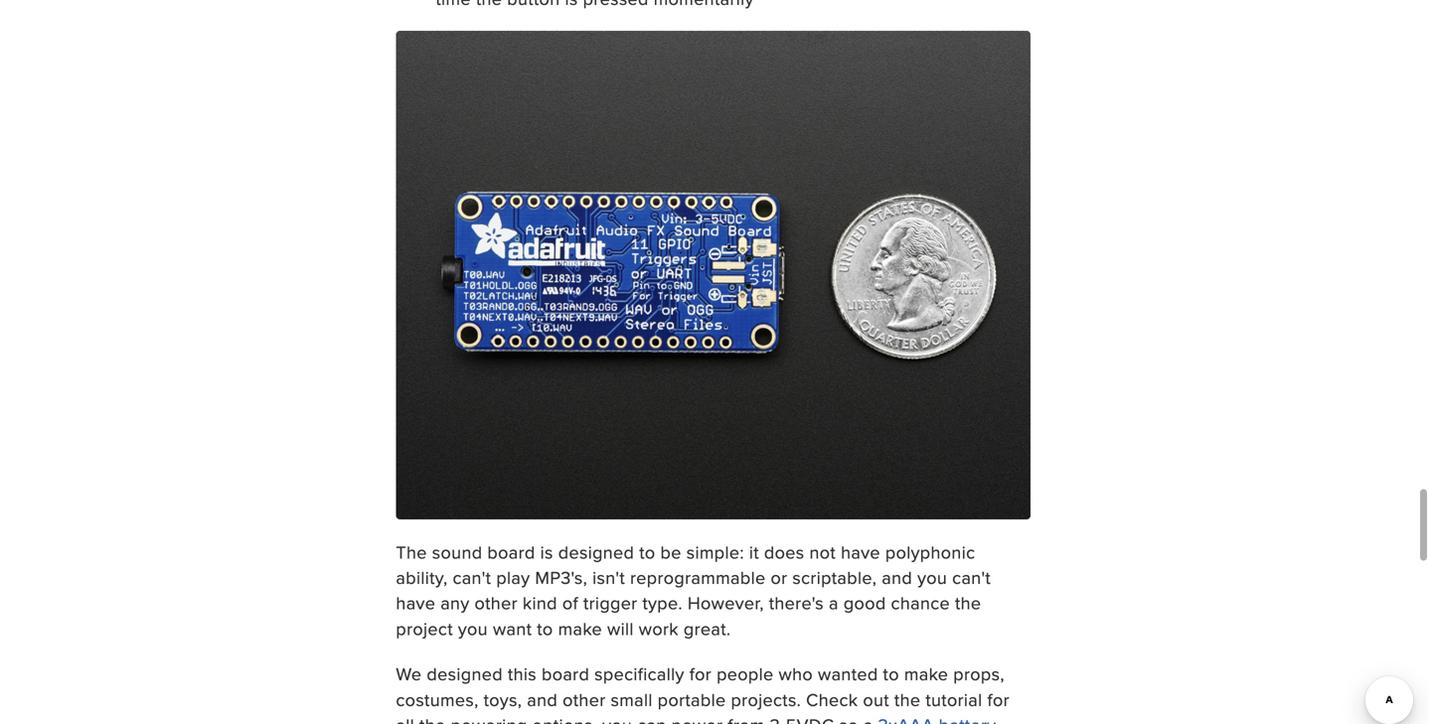 Task type: vqa. For each thing, say whether or not it's contained in the screenshot.
the middle the
yes



Task type: describe. For each thing, give the bounding box(es) containing it.
however,
[[688, 591, 764, 616]]

sound
[[432, 540, 483, 565]]

to inside we designed this board specifically for people who wanted to make props, costumes, toys, and other small portable projects. check out the tutorial for all the powering options, you can power from 3-5vdc so a
[[883, 662, 900, 687]]

kind
[[523, 591, 558, 616]]

any
[[441, 591, 470, 616]]

it
[[750, 540, 760, 565]]

all
[[396, 713, 415, 725]]

5vdc
[[786, 713, 835, 725]]

will
[[607, 616, 634, 642]]

you inside we designed this board specifically for people who wanted to make props, costumes, toys, and other small portable projects. check out the tutorial for all the powering options, you can power from 3-5vdc so a
[[603, 713, 633, 725]]

3-
[[770, 713, 786, 725]]

type.
[[643, 591, 683, 616]]

reprogrammable
[[630, 565, 766, 591]]

play
[[496, 565, 530, 591]]

1 horizontal spatial for
[[988, 687, 1010, 713]]

check
[[806, 687, 858, 713]]

0 horizontal spatial for
[[690, 662, 712, 687]]

projects.
[[731, 687, 802, 713]]

is
[[540, 540, 554, 565]]

simple:
[[687, 540, 745, 565]]

there's
[[769, 591, 824, 616]]

1 can't from the left
[[453, 565, 491, 591]]

who
[[779, 662, 813, 687]]

out
[[863, 687, 890, 713]]

props,
[[954, 662, 1005, 687]]

1 vertical spatial have
[[396, 591, 436, 616]]

toys,
[[484, 687, 522, 713]]

powering
[[451, 713, 527, 725]]

specifically
[[595, 662, 685, 687]]

other inside we designed this board specifically for people who wanted to make props, costumes, toys, and other small portable projects. check out the tutorial for all the powering options, you can power from 3-5vdc so a
[[563, 687, 606, 713]]

be
[[661, 540, 682, 565]]

we designed this board specifically for people who wanted to make props, costumes, toys, and other small portable projects. check out the tutorial for all the powering options, you can power from 3-5vdc so a
[[396, 662, 1010, 725]]

scriptable,
[[793, 565, 877, 591]]

want
[[493, 616, 532, 642]]

power
[[672, 713, 723, 725]]

we
[[396, 662, 422, 687]]

not
[[810, 540, 836, 565]]

0 vertical spatial you
[[918, 565, 948, 591]]

so
[[839, 713, 859, 725]]

costumes,
[[396, 687, 479, 713]]

trigger
[[584, 591, 638, 616]]



Task type: locate. For each thing, give the bounding box(es) containing it.
ability,
[[396, 565, 448, 591]]

1 horizontal spatial a
[[864, 713, 874, 725]]

can't down polyphonic
[[953, 565, 991, 591]]

1 horizontal spatial to
[[640, 540, 656, 565]]

portable
[[658, 687, 726, 713]]

designed up costumes,
[[427, 662, 503, 687]]

1 vertical spatial a
[[864, 713, 874, 725]]

you down the any
[[458, 616, 488, 642]]

0 vertical spatial have
[[841, 540, 881, 565]]

isn't
[[593, 565, 625, 591]]

1 horizontal spatial you
[[603, 713, 633, 725]]

can't down "sound"
[[453, 565, 491, 591]]

other up options,
[[563, 687, 606, 713]]

make inside the sound board is designed to be simple: it does not have polyphonic ability, can't play mp3's, isn't reprogrammable or scriptable, and you can't have any other kind of trigger type. however, there's a good chance the project you want to make will work great.
[[558, 616, 603, 642]]

work
[[639, 616, 679, 642]]

polyphonic
[[886, 540, 976, 565]]

you
[[918, 565, 948, 591], [458, 616, 488, 642], [603, 713, 633, 725]]

1 horizontal spatial make
[[905, 662, 949, 687]]

2 can't from the left
[[953, 565, 991, 591]]

for down props,
[[988, 687, 1010, 713]]

0 horizontal spatial board
[[488, 540, 536, 565]]

0 vertical spatial other
[[475, 591, 518, 616]]

and inside the sound board is designed to be simple: it does not have polyphonic ability, can't play mp3's, isn't reprogrammable or scriptable, and you can't have any other kind of trigger type. however, there's a good chance the project you want to make will work great.
[[882, 565, 913, 591]]

small
[[611, 687, 653, 713]]

1 vertical spatial to
[[537, 616, 553, 642]]

people
[[717, 662, 774, 687]]

from
[[728, 713, 765, 725]]

the
[[955, 591, 982, 616], [895, 687, 921, 713], [420, 713, 446, 725]]

0 horizontal spatial make
[[558, 616, 603, 642]]

to down "kind"
[[537, 616, 553, 642]]

2 horizontal spatial you
[[918, 565, 948, 591]]

the right chance
[[955, 591, 982, 616]]

0 vertical spatial designed
[[559, 540, 635, 565]]

and
[[882, 565, 913, 591], [527, 687, 558, 713]]

1 horizontal spatial have
[[841, 540, 881, 565]]

tutorial
[[926, 687, 983, 713]]

chance
[[891, 591, 950, 616]]

you down polyphonic
[[918, 565, 948, 591]]

2 vertical spatial to
[[883, 662, 900, 687]]

other
[[475, 591, 518, 616], [563, 687, 606, 713]]

make up tutorial
[[905, 662, 949, 687]]

0 vertical spatial the
[[955, 591, 982, 616]]

designed inside the sound board is designed to be simple: it does not have polyphonic ability, can't play mp3's, isn't reprogrammable or scriptable, and you can't have any other kind of trigger type. however, there's a good chance the project you want to make will work great.
[[559, 540, 635, 565]]

1 horizontal spatial other
[[563, 687, 606, 713]]

1 vertical spatial make
[[905, 662, 949, 687]]

1 vertical spatial you
[[458, 616, 488, 642]]

other inside the sound board is designed to be simple: it does not have polyphonic ability, can't play mp3's, isn't reprogrammable or scriptable, and you can't have any other kind of trigger type. however, there's a good chance the project you want to make will work great.
[[475, 591, 518, 616]]

have down ability,
[[396, 591, 436, 616]]

a
[[829, 591, 839, 616], [864, 713, 874, 725]]

does
[[764, 540, 805, 565]]

for
[[690, 662, 712, 687], [988, 687, 1010, 713]]

to up out
[[883, 662, 900, 687]]

designed inside we designed this board specifically for people who wanted to make props, costumes, toys, and other small portable projects. check out the tutorial for all the powering options, you can power from 3-5vdc so a
[[427, 662, 503, 687]]

can
[[637, 713, 667, 725]]

a inside we designed this board specifically for people who wanted to make props, costumes, toys, and other small portable projects. check out the tutorial for all the powering options, you can power from 3-5vdc so a
[[864, 713, 874, 725]]

board inside the sound board is designed to be simple: it does not have polyphonic ability, can't play mp3's, isn't reprogrammable or scriptable, and you can't have any other kind of trigger type. however, there's a good chance the project you want to make will work great.
[[488, 540, 536, 565]]

of
[[563, 591, 579, 616]]

designed up isn't
[[559, 540, 635, 565]]

or
[[771, 565, 788, 591]]

the right out
[[895, 687, 921, 713]]

1 vertical spatial other
[[563, 687, 606, 713]]

have
[[841, 540, 881, 565], [396, 591, 436, 616]]

0 horizontal spatial and
[[527, 687, 558, 713]]

board
[[488, 540, 536, 565], [542, 662, 590, 687]]

2 horizontal spatial the
[[955, 591, 982, 616]]

1 horizontal spatial and
[[882, 565, 913, 591]]

good
[[844, 591, 886, 616]]

make
[[558, 616, 603, 642], [905, 662, 949, 687]]

for up portable in the bottom of the page
[[690, 662, 712, 687]]

1 horizontal spatial designed
[[559, 540, 635, 565]]

1 horizontal spatial the
[[895, 687, 921, 713]]

adafruit_products_2133_quarter_orig.jpg image
[[396, 31, 1031, 520]]

0 horizontal spatial a
[[829, 591, 839, 616]]

options,
[[532, 713, 598, 725]]

a right "so"
[[864, 713, 874, 725]]

other up the want
[[475, 591, 518, 616]]

and up options,
[[527, 687, 558, 713]]

0 horizontal spatial other
[[475, 591, 518, 616]]

and inside we designed this board specifically for people who wanted to make props, costumes, toys, and other small portable projects. check out the tutorial for all the powering options, you can power from 3-5vdc so a
[[527, 687, 558, 713]]

mp3's,
[[535, 565, 588, 591]]

0 vertical spatial and
[[882, 565, 913, 591]]

make down of
[[558, 616, 603, 642]]

1 horizontal spatial board
[[542, 662, 590, 687]]

board right this
[[542, 662, 590, 687]]

wanted
[[818, 662, 878, 687]]

to
[[640, 540, 656, 565], [537, 616, 553, 642], [883, 662, 900, 687]]

great.
[[684, 616, 731, 642]]

a down scriptable,
[[829, 591, 839, 616]]

1 vertical spatial designed
[[427, 662, 503, 687]]

2 vertical spatial you
[[603, 713, 633, 725]]

0 horizontal spatial have
[[396, 591, 436, 616]]

the
[[396, 540, 427, 565]]

this
[[508, 662, 537, 687]]

0 vertical spatial board
[[488, 540, 536, 565]]

the inside the sound board is designed to be simple: it does not have polyphonic ability, can't play mp3's, isn't reprogrammable or scriptable, and you can't have any other kind of trigger type. however, there's a good chance the project you want to make will work great.
[[955, 591, 982, 616]]

2 horizontal spatial to
[[883, 662, 900, 687]]

make inside we designed this board specifically for people who wanted to make props, costumes, toys, and other small portable projects. check out the tutorial for all the powering options, you can power from 3-5vdc so a
[[905, 662, 949, 687]]

1 horizontal spatial can't
[[953, 565, 991, 591]]

0 vertical spatial a
[[829, 591, 839, 616]]

0 horizontal spatial to
[[537, 616, 553, 642]]

can't
[[453, 565, 491, 591], [953, 565, 991, 591]]

0 horizontal spatial the
[[420, 713, 446, 725]]

board inside we designed this board specifically for people who wanted to make props, costumes, toys, and other small portable projects. check out the tutorial for all the powering options, you can power from 3-5vdc so a
[[542, 662, 590, 687]]

the sound board is designed to be simple: it does not have polyphonic ability, can't play mp3's, isn't reprogrammable or scriptable, and you can't have any other kind of trigger type. however, there's a good chance the project you want to make will work great.
[[396, 540, 991, 642]]

and up chance
[[882, 565, 913, 591]]

1 vertical spatial board
[[542, 662, 590, 687]]

designed
[[559, 540, 635, 565], [427, 662, 503, 687]]

to left be
[[640, 540, 656, 565]]

have up scriptable,
[[841, 540, 881, 565]]

0 horizontal spatial you
[[458, 616, 488, 642]]

0 vertical spatial make
[[558, 616, 603, 642]]

the down costumes,
[[420, 713, 446, 725]]

board up play
[[488, 540, 536, 565]]

a inside the sound board is designed to be simple: it does not have polyphonic ability, can't play mp3's, isn't reprogrammable or scriptable, and you can't have any other kind of trigger type. however, there's a good chance the project you want to make will work great.
[[829, 591, 839, 616]]

you down small
[[603, 713, 633, 725]]

project
[[396, 616, 453, 642]]

0 vertical spatial to
[[640, 540, 656, 565]]

1 vertical spatial the
[[895, 687, 921, 713]]

2 vertical spatial the
[[420, 713, 446, 725]]

0 horizontal spatial designed
[[427, 662, 503, 687]]

1 vertical spatial and
[[527, 687, 558, 713]]

0 horizontal spatial can't
[[453, 565, 491, 591]]



